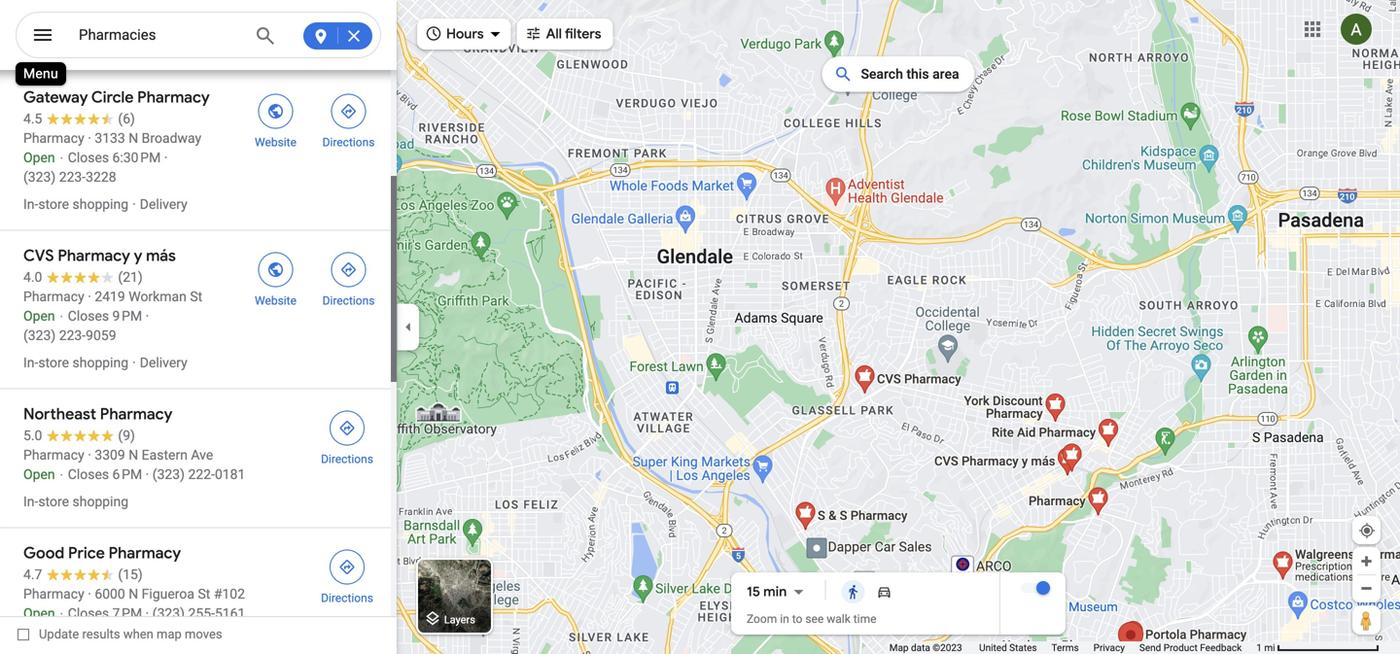 Task type: vqa. For each thing, say whether or not it's contained in the screenshot.
'Layers'
yes



Task type: locate. For each thing, give the bounding box(es) containing it.
zoom
[[747, 613, 777, 626]]

directions button
[[312, 88, 385, 150], [312, 247, 385, 309], [309, 405, 385, 467], [309, 544, 385, 606]]

send product feedback
[[1140, 642, 1242, 654]]

1 mi button
[[1257, 642, 1380, 654]]

walking image
[[845, 584, 861, 600]]

layers
[[444, 614, 475, 626]]

2 website link from the top
[[239, 247, 312, 309]]

update
[[39, 627, 79, 642]]

website image
[[267, 103, 284, 120], [267, 261, 284, 279]]

directions
[[322, 136, 375, 149], [322, 294, 375, 308], [321, 453, 373, 466], [321, 592, 373, 605]]

directions image
[[340, 103, 357, 120], [340, 261, 357, 279], [338, 420, 356, 437]]

website
[[255, 136, 297, 149], [255, 294, 297, 308]]

to
[[792, 613, 803, 626]]

1 vertical spatial website image
[[267, 261, 284, 279]]

map data ©2023
[[890, 642, 965, 654]]

1 vertical spatial website link
[[239, 247, 312, 309]]

None radio
[[838, 581, 869, 604]]

1 mi
[[1257, 642, 1275, 654]]

terms button
[[1052, 642, 1079, 654]]

search this area button
[[822, 56, 975, 92]]

zoom in to see walk time
[[747, 613, 877, 626]]

0 vertical spatial website
[[255, 136, 297, 149]]

1 vertical spatial website
[[255, 294, 297, 308]]

footer containing map data ©2023
[[890, 642, 1257, 654]]

zoom in image
[[1359, 554, 1374, 569]]


[[425, 23, 442, 44]]

collapse side panel image
[[398, 317, 419, 338]]

footer
[[890, 642, 1257, 654]]

google account: angela cha  
(angela.cha@adept.ai) image
[[1341, 14, 1372, 45]]

0 vertical spatial website link
[[239, 88, 312, 150]]

hours
[[446, 25, 484, 43]]

15 min
[[747, 583, 787, 601]]

states
[[1010, 642, 1037, 654]]

time
[[854, 613, 877, 626]]

None radio
[[869, 581, 900, 604]]

0 vertical spatial directions image
[[340, 103, 357, 120]]

feedback
[[1200, 642, 1242, 654]]

1
[[1257, 642, 1262, 654]]

0 vertical spatial website image
[[267, 103, 284, 120]]

privacy button
[[1094, 642, 1125, 654]]

Turn off travel time tool checkbox
[[1021, 582, 1050, 595]]

1 website link from the top
[[239, 88, 312, 150]]

None field
[[79, 23, 240, 47]]

min
[[764, 583, 787, 601]]

15
[[747, 583, 760, 601]]

 hours
[[425, 23, 484, 44]]

1 vertical spatial directions image
[[340, 261, 357, 279]]

directions image
[[338, 559, 356, 576]]

website link for 2nd website image from the bottom directions image
[[239, 88, 312, 150]]

2 website from the top
[[255, 294, 297, 308]]

1 website from the top
[[255, 136, 297, 149]]

directions image for 2nd website image from the bottom
[[340, 103, 357, 120]]

 all filters
[[525, 23, 601, 44]]

mi
[[1265, 642, 1275, 654]]

see
[[806, 613, 824, 626]]

website link
[[239, 88, 312, 150], [239, 247, 312, 309]]

data
[[911, 642, 930, 654]]

map
[[890, 642, 909, 654]]

zoom out image
[[1359, 582, 1374, 596]]

moves
[[185, 627, 222, 642]]



Task type: describe. For each thing, give the bounding box(es) containing it.

[[31, 21, 54, 49]]

results
[[82, 627, 120, 642]]

results for pharmacies feed
[[0, 0, 397, 654]]

2 vertical spatial directions image
[[338, 420, 356, 437]]

area
[[933, 66, 959, 82]]

Update results when map moves checkbox
[[18, 622, 222, 647]]

this
[[907, 66, 929, 82]]

show street view coverage image
[[1353, 606, 1381, 635]]

turn off travel time tool image
[[1037, 582, 1050, 595]]

 search field
[[16, 12, 397, 62]]

website link for directions image associated with second website image from the top
[[239, 247, 312, 309]]

send
[[1140, 642, 1161, 654]]

driving image
[[876, 584, 892, 600]]


[[525, 23, 542, 44]]

directions image for second website image from the top
[[340, 261, 357, 279]]

1 website image from the top
[[267, 103, 284, 120]]

in
[[780, 613, 789, 626]]

united
[[979, 642, 1007, 654]]

send product feedback button
[[1140, 642, 1242, 654]]

footer inside google maps element
[[890, 642, 1257, 654]]

when
[[123, 627, 153, 642]]

show your location image
[[1359, 522, 1376, 540]]

filters
[[565, 25, 601, 43]]

privacy
[[1094, 642, 1125, 654]]

update results when map moves
[[39, 627, 222, 642]]

product
[[1164, 642, 1198, 654]]

none radio inside google maps element
[[869, 581, 900, 604]]

united states
[[979, 642, 1037, 654]]

Pharmacies field
[[16, 12, 381, 59]]

all
[[546, 25, 562, 43]]

none field inside pharmacies field
[[79, 23, 240, 47]]

google maps element
[[0, 0, 1400, 654]]

terms
[[1052, 642, 1079, 654]]

website for second website image from the top
[[255, 294, 297, 308]]

search this area
[[861, 66, 959, 82]]

map
[[157, 627, 182, 642]]

2 website image from the top
[[267, 261, 284, 279]]

website for 2nd website image from the bottom
[[255, 136, 297, 149]]

©2023
[[933, 642, 962, 654]]

walk
[[827, 613, 851, 626]]

search
[[861, 66, 903, 82]]

 button
[[16, 12, 70, 62]]

15 min button
[[747, 581, 810, 604]]

united states button
[[979, 642, 1037, 654]]



